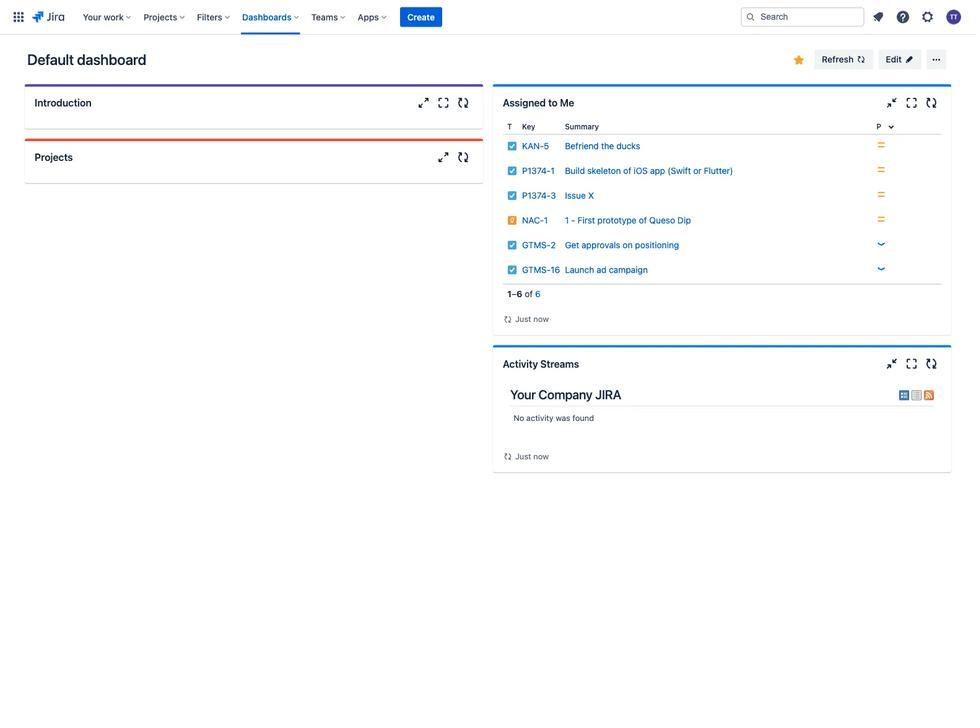 Task type: describe. For each thing, give the bounding box(es) containing it.
your company jira
[[510, 387, 621, 402]]

kan-
[[522, 141, 544, 151]]

task image for p1374-3
[[507, 191, 517, 201]]

task image for gtms-2
[[507, 240, 517, 250]]

just now for assigned
[[515, 314, 549, 324]]

nac-
[[522, 215, 544, 225]]

build skeleton of ios app (swift or flutter) link
[[565, 166, 733, 176]]

primary element
[[7, 0, 741, 34]]

your for your company jira
[[510, 387, 536, 402]]

company
[[539, 387, 593, 402]]

jira
[[595, 387, 621, 402]]

streams
[[540, 358, 579, 370]]

projects button
[[140, 7, 190, 27]]

edit
[[886, 54, 902, 64]]

p1374-3 link
[[522, 190, 556, 201]]

just for assigned
[[515, 314, 531, 324]]

was
[[556, 413, 570, 423]]

ad
[[597, 265, 606, 275]]

issue
[[565, 190, 586, 201]]

an arrow curved in a circular way on the button that refreshes the dashboard image for assigned
[[503, 314, 513, 324]]

gtms-16 link
[[522, 265, 560, 275]]

teams button
[[308, 7, 350, 27]]

16
[[551, 265, 560, 275]]

create button
[[400, 7, 442, 27]]

idea image
[[507, 216, 517, 225]]

summary
[[565, 122, 599, 131]]

appswitcher icon image
[[11, 10, 26, 24]]

issue x
[[565, 190, 594, 201]]

1 left build
[[551, 166, 555, 176]]

teams
[[311, 12, 338, 22]]

2 medium image from the top
[[876, 190, 886, 199]]

no activity was found
[[514, 413, 594, 423]]

p
[[876, 122, 881, 131]]

2 6 from the left
[[535, 289, 541, 299]]

maximize assigned to me image
[[904, 95, 919, 110]]

edit icon image
[[904, 55, 914, 64]]

activity
[[526, 413, 553, 423]]

medium image for or
[[876, 165, 886, 175]]

assigned to me
[[503, 97, 574, 109]]

t
[[507, 122, 512, 131]]

first
[[578, 215, 595, 225]]

medium image
[[876, 140, 886, 150]]

1 horizontal spatial of
[[623, 166, 631, 176]]

0 horizontal spatial of
[[525, 289, 533, 299]]

activity
[[503, 358, 538, 370]]

refresh assigned to me image
[[924, 95, 939, 110]]

refresh image
[[856, 55, 866, 64]]

prototype
[[597, 215, 637, 225]]

minimize assigned to me image
[[884, 95, 899, 110]]

filters
[[197, 12, 222, 22]]

2
[[551, 240, 556, 250]]

5
[[544, 141, 549, 151]]

gtms- for 16
[[522, 265, 551, 275]]

maximize activity streams image
[[904, 356, 919, 371]]

ios
[[634, 166, 648, 176]]

1 left 6 link
[[507, 289, 512, 299]]

an arrow curved in a circular way on the button that refreshes the dashboard image for activity
[[503, 452, 513, 462]]

(swift
[[668, 166, 691, 176]]

now for assigned
[[533, 314, 549, 324]]

p1374-1
[[522, 166, 555, 176]]

refresh projects image
[[456, 150, 471, 165]]

1 vertical spatial of
[[639, 215, 647, 225]]

work
[[104, 12, 124, 22]]

launch
[[565, 265, 594, 275]]

edit link
[[878, 50, 922, 69]]

on
[[623, 240, 633, 250]]

gtms-2
[[522, 240, 556, 250]]

just now for activity
[[515, 452, 549, 461]]

1 – 6 of 6
[[507, 289, 541, 299]]

gtms-2 link
[[522, 240, 556, 250]]

skeleton
[[587, 166, 621, 176]]

introduction
[[35, 97, 91, 109]]

create
[[407, 12, 435, 22]]

3
[[551, 190, 556, 201]]

befriend the ducks link
[[565, 141, 640, 151]]

filters button
[[193, 7, 235, 27]]

get approvals on positioning link
[[565, 240, 679, 250]]

apps button
[[354, 7, 391, 27]]

refresh
[[822, 54, 854, 64]]

campaign
[[609, 265, 648, 275]]

dashboards
[[242, 12, 291, 22]]

app
[[650, 166, 665, 176]]



Task type: locate. For each thing, give the bounding box(es) containing it.
4 task image from the top
[[507, 240, 517, 250]]

found
[[573, 413, 594, 423]]

nac-1
[[522, 215, 548, 225]]

ducks
[[616, 141, 640, 151]]

0 vertical spatial your
[[83, 12, 101, 22]]

1 - first prototype of queso dip
[[565, 215, 691, 225]]

just now inside "activity streams" region
[[515, 452, 549, 461]]

your inside popup button
[[83, 12, 101, 22]]

1 down p1374-3 "link"
[[544, 215, 548, 225]]

positioning
[[635, 240, 679, 250]]

6 right – on the right
[[535, 289, 541, 299]]

p1374- for 3
[[522, 190, 551, 201]]

activity streams region
[[503, 380, 941, 463]]

5 task image from the top
[[507, 265, 517, 275]]

2 gtms- from the top
[[522, 265, 551, 275]]

1 left -
[[565, 215, 569, 225]]

more dashboard actions image
[[929, 52, 944, 67]]

dashboard
[[77, 51, 146, 68]]

gtms- down nac-1 link
[[522, 240, 551, 250]]

2 task image from the top
[[507, 166, 517, 176]]

1 vertical spatial just
[[515, 452, 531, 461]]

just now
[[515, 314, 549, 324], [515, 452, 549, 461]]

now for activity
[[533, 452, 549, 461]]

just inside "activity streams" region
[[515, 452, 531, 461]]

befriend
[[565, 141, 599, 151]]

1 task image from the top
[[507, 141, 517, 151]]

notifications image
[[871, 10, 886, 24]]

no
[[514, 413, 524, 423]]

0 horizontal spatial your
[[83, 12, 101, 22]]

your up no
[[510, 387, 536, 402]]

kan-5
[[522, 141, 549, 151]]

p1374-1 link
[[522, 166, 555, 176]]

just down no
[[515, 452, 531, 461]]

get
[[565, 240, 579, 250]]

p1374-3
[[522, 190, 556, 201]]

just down 1 – 6 of 6
[[515, 314, 531, 324]]

0 horizontal spatial 6
[[517, 289, 522, 299]]

the
[[601, 141, 614, 151]]

search image
[[746, 12, 756, 22]]

0 vertical spatial now
[[533, 314, 549, 324]]

kan-5 link
[[522, 141, 549, 151]]

medium image
[[876, 165, 886, 175], [876, 190, 886, 199], [876, 214, 886, 224]]

2 vertical spatial of
[[525, 289, 533, 299]]

6 link
[[535, 289, 541, 299]]

maximize introduction image
[[436, 95, 451, 110]]

of left queso in the top of the page
[[639, 215, 647, 225]]

gtms-16 launch ad campaign
[[522, 265, 648, 275]]

3 medium image from the top
[[876, 214, 886, 224]]

queso
[[649, 215, 675, 225]]

projects right work
[[144, 12, 177, 22]]

task image
[[507, 141, 517, 151], [507, 166, 517, 176], [507, 191, 517, 201], [507, 240, 517, 250], [507, 265, 517, 275]]

launch ad campaign link
[[565, 265, 648, 275]]

apps
[[358, 12, 379, 22]]

0 vertical spatial gtms-
[[522, 240, 551, 250]]

2 just from the top
[[515, 452, 531, 461]]

p1374- up nac-1
[[522, 190, 551, 201]]

low image for get approvals on positioning
[[876, 239, 886, 249]]

x
[[588, 190, 594, 201]]

1 an arrow curved in a circular way on the button that refreshes the dashboard image from the top
[[503, 314, 513, 324]]

p1374- down the kan-5
[[522, 166, 551, 176]]

approvals
[[582, 240, 620, 250]]

of left ios
[[623, 166, 631, 176]]

flutter)
[[704, 166, 733, 176]]

or
[[693, 166, 702, 176]]

2 low image from the top
[[876, 264, 886, 274]]

banner containing your work
[[0, 0, 976, 35]]

1 horizontal spatial 6
[[535, 289, 541, 299]]

minimize activity streams image
[[884, 356, 899, 371]]

your left work
[[83, 12, 101, 22]]

banner
[[0, 0, 976, 35]]

0 vertical spatial p1374-
[[522, 166, 551, 176]]

your inside "activity streams" region
[[510, 387, 536, 402]]

now
[[533, 314, 549, 324], [533, 452, 549, 461]]

1 now from the top
[[533, 314, 549, 324]]

now inside assigned to me region
[[533, 314, 549, 324]]

just now down 6 link
[[515, 314, 549, 324]]

expand introduction image
[[416, 95, 431, 110]]

just for activity
[[515, 452, 531, 461]]

dip
[[678, 215, 691, 225]]

an arrow curved in a circular way on the button that refreshes the dashboard image inside assigned to me region
[[503, 314, 513, 324]]

get approvals on positioning
[[565, 240, 679, 250]]

dashboards button
[[238, 7, 304, 27]]

befriend the ducks
[[565, 141, 640, 151]]

1
[[551, 166, 555, 176], [544, 215, 548, 225], [565, 215, 569, 225], [507, 289, 512, 299]]

refresh activity streams image
[[924, 356, 939, 371]]

gtms-
[[522, 240, 551, 250], [522, 265, 551, 275]]

1 medium image from the top
[[876, 165, 886, 175]]

3 task image from the top
[[507, 191, 517, 201]]

2 p1374- from the top
[[522, 190, 551, 201]]

an arrow curved in a circular way on the button that refreshes the dashboard image
[[503, 314, 513, 324], [503, 452, 513, 462]]

1 vertical spatial just now
[[515, 452, 549, 461]]

expand projects image
[[436, 150, 451, 165]]

your for your work
[[83, 12, 101, 22]]

0 vertical spatial just
[[515, 314, 531, 324]]

–
[[512, 289, 517, 299]]

medium image for dip
[[876, 214, 886, 224]]

jira image
[[32, 10, 64, 24], [32, 10, 64, 24]]

1 vertical spatial gtms-
[[522, 265, 551, 275]]

0 horizontal spatial projects
[[35, 151, 73, 163]]

just inside assigned to me region
[[515, 314, 531, 324]]

just now inside assigned to me region
[[515, 314, 549, 324]]

just now down activity
[[515, 452, 549, 461]]

0 vertical spatial of
[[623, 166, 631, 176]]

1 low image from the top
[[876, 239, 886, 249]]

2 just now from the top
[[515, 452, 549, 461]]

0 vertical spatial medium image
[[876, 165, 886, 175]]

an arrow curved in a circular way on the button that refreshes the dashboard image inside "activity streams" region
[[503, 452, 513, 462]]

your work
[[83, 12, 124, 22]]

1 vertical spatial medium image
[[876, 190, 886, 199]]

1 vertical spatial now
[[533, 452, 549, 461]]

low image for launch ad campaign
[[876, 264, 886, 274]]

now down activity
[[533, 452, 549, 461]]

of left 6 link
[[525, 289, 533, 299]]

2 an arrow curved in a circular way on the button that refreshes the dashboard image from the top
[[503, 452, 513, 462]]

projects inside dropdown button
[[144, 12, 177, 22]]

task image down 'idea' image on the top right of page
[[507, 240, 517, 250]]

refresh button
[[815, 50, 873, 69]]

1 vertical spatial projects
[[35, 151, 73, 163]]

1 vertical spatial p1374-
[[522, 190, 551, 201]]

help image
[[896, 10, 910, 24]]

task image for p1374-1
[[507, 166, 517, 176]]

projects down introduction at top
[[35, 151, 73, 163]]

1 vertical spatial low image
[[876, 264, 886, 274]]

issue x link
[[565, 190, 594, 201]]

your work button
[[79, 7, 136, 27]]

6 left 6 link
[[517, 289, 522, 299]]

0 vertical spatial just now
[[515, 314, 549, 324]]

task image up 'idea' image on the top right of page
[[507, 191, 517, 201]]

1 - first prototype of queso dip link
[[565, 215, 691, 225]]

-
[[571, 215, 575, 225]]

1 vertical spatial an arrow curved in a circular way on the button that refreshes the dashboard image
[[503, 452, 513, 462]]

Search field
[[741, 7, 865, 27]]

0 vertical spatial projects
[[144, 12, 177, 22]]

task image up – on the right
[[507, 265, 517, 275]]

1 6 from the left
[[517, 289, 522, 299]]

gtms- up 6 link
[[522, 265, 551, 275]]

0 vertical spatial an arrow curved in a circular way on the button that refreshes the dashboard image
[[503, 314, 513, 324]]

1 gtms- from the top
[[522, 240, 551, 250]]

projects
[[144, 12, 177, 22], [35, 151, 73, 163]]

1 p1374- from the top
[[522, 166, 551, 176]]

assigned to me region
[[503, 119, 941, 326]]

1 just from the top
[[515, 314, 531, 324]]

1 just now from the top
[[515, 314, 549, 324]]

your
[[83, 12, 101, 22], [510, 387, 536, 402]]

2 now from the top
[[533, 452, 549, 461]]

of
[[623, 166, 631, 176], [639, 215, 647, 225], [525, 289, 533, 299]]

just
[[515, 314, 531, 324], [515, 452, 531, 461]]

activity streams
[[503, 358, 579, 370]]

1 horizontal spatial your
[[510, 387, 536, 402]]

build
[[565, 166, 585, 176]]

gtms- for 2
[[522, 240, 551, 250]]

star default dashboard image
[[792, 53, 807, 68]]

your profile and settings image
[[946, 10, 961, 24]]

low image
[[876, 239, 886, 249], [876, 264, 886, 274]]

2 vertical spatial medium image
[[876, 214, 886, 224]]

nac-1 link
[[522, 215, 548, 225]]

build skeleton of ios app (swift or flutter)
[[565, 166, 733, 176]]

p1374-
[[522, 166, 551, 176], [522, 190, 551, 201]]

me
[[560, 97, 574, 109]]

task image left the 'p1374-1'
[[507, 166, 517, 176]]

refresh introduction image
[[456, 95, 471, 110]]

now inside "activity streams" region
[[533, 452, 549, 461]]

0 vertical spatial low image
[[876, 239, 886, 249]]

task image for kan-5
[[507, 141, 517, 151]]

p1374- for 1
[[522, 166, 551, 176]]

to
[[548, 97, 558, 109]]

default dashboard
[[27, 51, 146, 68]]

assigned
[[503, 97, 546, 109]]

task image down the "t"
[[507, 141, 517, 151]]

key
[[522, 122, 535, 131]]

now down 6 link
[[533, 314, 549, 324]]

1 vertical spatial your
[[510, 387, 536, 402]]

settings image
[[920, 10, 935, 24]]

1 horizontal spatial projects
[[144, 12, 177, 22]]

2 horizontal spatial of
[[639, 215, 647, 225]]

default
[[27, 51, 74, 68]]



Task type: vqa. For each thing, say whether or not it's contained in the screenshot.
NAC-
yes



